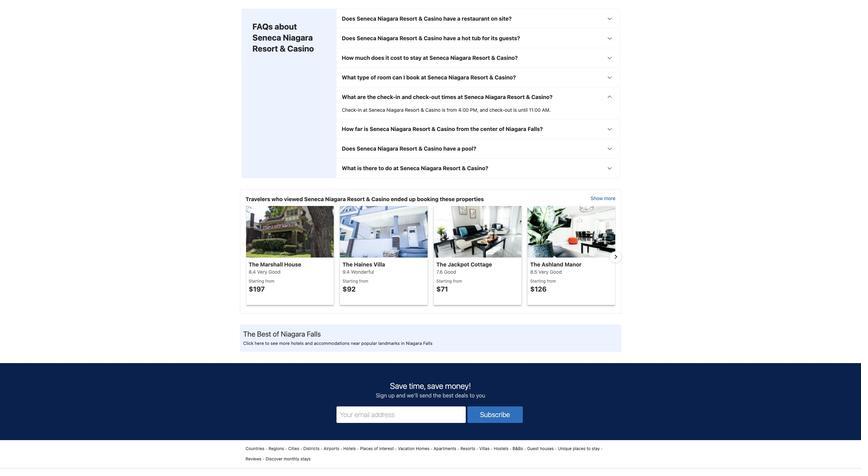 Task type: describe. For each thing, give the bounding box(es) containing it.
good for $197
[[269, 269, 281, 275]]

accommodations
[[314, 341, 350, 346]]

does seneca niagara resort & casino have a pool? button
[[337, 139, 620, 158]]

does
[[372, 55, 385, 61]]

starting from $197
[[249, 279, 275, 293]]

at inside what is there to do at seneca niagara resort & casino? dropdown button
[[394, 165, 399, 171]]

booking
[[417, 196, 439, 202]]

casino inside faqs about seneca niagara resort & casino
[[288, 44, 314, 53]]

from down 'times' at the right
[[447, 107, 458, 113]]

0 vertical spatial up
[[409, 196, 416, 202]]

regions
[[269, 446, 284, 451]]

& down how much does it cost to stay at seneca niagara resort & casino? dropdown button
[[490, 74, 494, 81]]

guest houses
[[528, 446, 554, 451]]

manor
[[565, 262, 582, 268]]

save time, save money! footer
[[0, 363, 862, 469]]

villa
[[374, 262, 386, 268]]

casino? down does seneca niagara resort & casino have a pool? 'dropdown button'
[[468, 165, 489, 171]]

reviews
[[246, 457, 262, 462]]

show more
[[591, 195, 616, 201]]

1 vertical spatial falls
[[424, 341, 433, 346]]

does for does seneca niagara resort & casino have a pool?
[[342, 146, 356, 152]]

how for how much does it cost to stay at seneca niagara resort & casino?
[[342, 55, 354, 61]]

guest
[[528, 446, 539, 451]]

restaurant
[[462, 16, 490, 22]]

to left do
[[379, 165, 384, 171]]

unique places to stay link
[[559, 446, 600, 452]]

site?
[[499, 16, 512, 22]]

niagara inside does seneca niagara resort & casino have a restaurant on site? 'dropdown button'
[[378, 16, 399, 22]]

places
[[360, 446, 373, 451]]

1 horizontal spatial out
[[505, 107, 513, 113]]

falls?
[[528, 126, 543, 132]]

room
[[378, 74, 392, 81]]

more inside the best of niagara falls click here to see more hotels and accommodations near popular landmarks in niagara falls
[[279, 341, 290, 346]]

time,
[[409, 381, 426, 391]]

what is there to do at seneca niagara resort & casino? button
[[337, 159, 620, 178]]

from for $126
[[547, 279, 556, 284]]

& up what is there to do at seneca niagara resort & casino? on the top of the page
[[419, 146, 423, 152]]

houses
[[540, 446, 554, 451]]

reviews link
[[246, 456, 262, 463]]

can
[[393, 74, 402, 81]]

we'll
[[407, 393, 418, 399]]

you
[[477, 393, 486, 399]]

up inside save time, save money! sign up and we'll send the best deals to you
[[389, 393, 395, 399]]

& down pool?
[[462, 165, 466, 171]]

is down what are the check-in and check-out times at seneca niagara resort & casino?
[[442, 107, 446, 113]]

unique
[[559, 446, 572, 451]]

$126
[[531, 285, 547, 293]]

discover
[[266, 457, 283, 462]]

guest houses link
[[528, 446, 554, 452]]

of inside dropdown button
[[371, 74, 376, 81]]

the marshall house 8.4 very good
[[249, 262, 302, 275]]

& up until
[[527, 94, 531, 100]]

$197
[[249, 285, 265, 293]]

2 horizontal spatial check-
[[490, 107, 505, 113]]

Your email address email field
[[337, 407, 466, 423]]

from for $92
[[360, 279, 369, 284]]

stays
[[301, 457, 311, 462]]

popular
[[362, 341, 378, 346]]

casino? inside dropdown button
[[532, 94, 553, 100]]

landmarks
[[379, 341, 400, 346]]

districts link
[[304, 446, 320, 452]]

homes
[[416, 446, 430, 451]]

hotels
[[291, 341, 304, 346]]

countries link
[[246, 446, 265, 452]]

far
[[355, 126, 363, 132]]

casino left ended
[[372, 196, 390, 202]]

resort up does seneca niagara resort & casino have a hot tub for its guests?
[[400, 16, 418, 22]]

discover monthly stays link
[[266, 456, 311, 463]]

haines
[[354, 262, 373, 268]]

vacation homes
[[398, 446, 430, 451]]

0 horizontal spatial check-
[[378, 94, 396, 100]]

the for the ashland manor
[[531, 262, 541, 268]]

niagara inside what type of room can i book at seneca niagara resort & casino? dropdown button
[[449, 74, 470, 81]]

what for what type of room can i book at seneca niagara resort & casino?
[[342, 74, 356, 81]]

& inside faqs about seneca niagara resort & casino
[[280, 44, 286, 53]]

& down does seneca niagara resort & casino have a restaurant on site?
[[419, 35, 423, 41]]

subscribe button
[[468, 407, 523, 423]]

how far is seneca niagara resort & casino from the center of niagara falls? button
[[337, 119, 620, 139]]

in inside the best of niagara falls click here to see more hotels and accommodations near popular landmarks in niagara falls
[[401, 341, 405, 346]]

airports
[[324, 446, 340, 451]]

niagara inside the what are the check-in and check-out times at seneca niagara resort & casino? dropdown button
[[486, 94, 506, 100]]

resorts
[[461, 446, 476, 451]]

ashland
[[542, 262, 564, 268]]

how much does it cost to stay at seneca niagara resort & casino? button
[[337, 48, 620, 67]]

to inside save time, save money! sign up and we'll send the best deals to you
[[470, 393, 475, 399]]

niagara inside does seneca niagara resort & casino have a hot tub for its guests? dropdown button
[[378, 35, 399, 41]]

type
[[358, 74, 370, 81]]

at inside the what are the check-in and check-out times at seneca niagara resort & casino? dropdown button
[[458, 94, 463, 100]]

$92
[[343, 285, 356, 293]]

resorts link
[[461, 446, 476, 452]]

the for seneca
[[471, 126, 480, 132]]

resort up does seneca niagara resort & casino have a pool?
[[413, 126, 431, 132]]

starting for $126
[[531, 279, 546, 284]]

airports link
[[324, 446, 340, 452]]

deals
[[455, 393, 469, 399]]

accordion control element
[[336, 9, 620, 178]]

there
[[363, 165, 378, 171]]

apartments link
[[434, 446, 457, 452]]

cities link
[[288, 446, 300, 452]]

hotels link
[[344, 446, 356, 452]]

b&bs link
[[513, 446, 524, 452]]

and down the what are the check-in and check-out times at seneca niagara resort & casino? dropdown button
[[480, 107, 489, 113]]

the for money!
[[434, 393, 442, 399]]

0 horizontal spatial in
[[358, 107, 362, 113]]

0 vertical spatial the
[[368, 94, 376, 100]]

is left until
[[514, 107, 517, 113]]

from inside dropdown button
[[457, 126, 470, 132]]

pool?
[[462, 146, 477, 152]]

resort up until
[[508, 94, 525, 100]]

seneca inside faqs about seneca niagara resort & casino
[[253, 33, 281, 42]]

of inside the best of niagara falls click here to see more hotels and accommodations near popular landmarks in niagara falls
[[273, 330, 279, 338]]

does seneca niagara resort & casino have a restaurant on site?
[[342, 16, 512, 22]]

it
[[386, 55, 390, 61]]

& down there on the left of page
[[366, 196, 370, 202]]

places
[[573, 446, 586, 451]]

have for pool?
[[444, 146, 456, 152]]

what for what is there to do at seneca niagara resort & casino?
[[342, 165, 356, 171]]

niagara inside faqs about seneca niagara resort & casino
[[283, 33, 313, 42]]

check-in at seneca niagara resort & casino is from 4:00 pm, and check-out is until 11:00 am.
[[342, 107, 551, 113]]

resort up the what are the check-in and check-out times at seneca niagara resort & casino? dropdown button
[[471, 74, 489, 81]]

subscribe
[[481, 411, 511, 419]]

is inside dropdown button
[[358, 165, 362, 171]]

from for $197
[[266, 279, 275, 284]]

what are the check-in and check-out times at seneca niagara resort & casino? button
[[337, 87, 620, 107]]

jackpot
[[448, 262, 470, 268]]

1 horizontal spatial check-
[[413, 94, 432, 100]]

at inside how much does it cost to stay at seneca niagara resort & casino? dropdown button
[[423, 55, 429, 61]]

travelers who viewed seneca niagara resort & casino ended up booking these properties
[[246, 196, 484, 202]]

cottage
[[471, 262, 493, 268]]

the best of niagara falls click here to see more hotels and accommodations near popular landmarks in niagara falls
[[243, 330, 433, 346]]

show more link
[[591, 195, 616, 203]]

casino up does seneca niagara resort & casino have a hot tub for its guests?
[[424, 16, 443, 22]]

7.6 good
[[437, 269, 457, 275]]

places of interest link
[[360, 446, 394, 452]]

starting for $92
[[343, 279, 358, 284]]

does seneca niagara resort & casino have a pool?
[[342, 146, 477, 152]]

villas link
[[480, 446, 490, 452]]



Task type: vqa. For each thing, say whether or not it's contained in the screenshot.


Task type: locate. For each thing, give the bounding box(es) containing it.
the left center
[[471, 126, 480, 132]]

$71
[[437, 285, 449, 293]]

2 vertical spatial what
[[342, 165, 356, 171]]

are
[[358, 94, 366, 100]]

a for restaurant
[[458, 16, 461, 22]]

starting for $197
[[249, 279, 264, 284]]

casino up how much does it cost to stay at seneca niagara resort & casino?
[[424, 35, 443, 41]]

save time, save money! sign up and we'll send the best deals to you
[[376, 381, 486, 399]]

more right show
[[605, 195, 616, 201]]

the up 8.5 very
[[531, 262, 541, 268]]

11:00 am.
[[530, 107, 551, 113]]

travelers
[[246, 196, 271, 202]]

casino down how far is seneca niagara resort & casino from the center of niagara falls?
[[424, 146, 443, 152]]

& down about
[[280, 44, 286, 53]]

hot
[[462, 35, 471, 41]]

8.5 very
[[531, 269, 549, 275]]

is
[[442, 107, 446, 113], [514, 107, 517, 113], [364, 126, 369, 132], [358, 165, 362, 171]]

0 horizontal spatial falls
[[307, 330, 321, 338]]

at down are
[[364, 107, 368, 113]]

to inside the best of niagara falls click here to see more hotels and accommodations near popular landmarks in niagara falls
[[265, 341, 270, 346]]

0 horizontal spatial up
[[389, 393, 395, 399]]

and inside save time, save money! sign up and we'll send the best deals to you
[[397, 393, 406, 399]]

1 vertical spatial in
[[358, 107, 362, 113]]

niagara inside what is there to do at seneca niagara resort & casino? dropdown button
[[421, 165, 442, 171]]

0 horizontal spatial the
[[368, 94, 376, 100]]

from for $71
[[453, 279, 463, 284]]

to right cost
[[404, 55, 409, 61]]

for
[[483, 35, 490, 41]]

these
[[440, 196, 455, 202]]

from down 7.6 good
[[453, 279, 463, 284]]

from inside starting from $126
[[547, 279, 556, 284]]

sign
[[376, 393, 387, 399]]

the inside the ashland manor 8.5 very good
[[531, 262, 541, 268]]

faqs about seneca niagara resort & casino
[[253, 22, 314, 53]]

seneca
[[357, 16, 377, 22], [253, 33, 281, 42], [357, 35, 377, 41], [430, 55, 450, 61], [428, 74, 448, 81], [465, 94, 484, 100], [369, 107, 386, 113], [370, 126, 390, 132], [357, 146, 377, 152], [400, 165, 420, 171], [305, 196, 324, 202]]

1 horizontal spatial more
[[605, 195, 616, 201]]

check- down room
[[378, 94, 396, 100]]

the inside the best of niagara falls click here to see more hotels and accommodations near popular landmarks in niagara falls
[[243, 330, 256, 338]]

2 have from the top
[[444, 35, 456, 41]]

hostels link
[[494, 446, 509, 452]]

of up see on the bottom left of the page
[[273, 330, 279, 338]]

good for $126
[[550, 269, 562, 275]]

2 how from the top
[[342, 126, 354, 132]]

book
[[407, 74, 420, 81]]

0 vertical spatial have
[[444, 16, 456, 22]]

casino? down how much does it cost to stay at seneca niagara resort & casino? dropdown button
[[495, 74, 516, 81]]

b&bs
[[513, 446, 524, 451]]

casino inside dropdown button
[[437, 126, 456, 132]]

check- up center
[[490, 107, 505, 113]]

1 a from the top
[[458, 16, 461, 22]]

niagara inside does seneca niagara resort & casino have a pool? 'dropdown button'
[[378, 146, 399, 152]]

good down ashland
[[550, 269, 562, 275]]

is right far on the left
[[364, 126, 369, 132]]

the inside the marshall house 8.4 very good
[[249, 262, 259, 268]]

casino down what are the check-in and check-out times at seneca niagara resort & casino?
[[426, 107, 441, 113]]

good inside the ashland manor 8.5 very good
[[550, 269, 562, 275]]

properties
[[457, 196, 484, 202]]

how far is seneca niagara resort & casino from the center of niagara falls?
[[342, 126, 543, 132]]

in inside the what are the check-in and check-out times at seneca niagara resort & casino? dropdown button
[[396, 94, 401, 100]]

2 good from the left
[[550, 269, 562, 275]]

cities
[[288, 446, 300, 451]]

the right are
[[368, 94, 376, 100]]

& up how far is seneca niagara resort & casino from the center of niagara falls?
[[421, 107, 424, 113]]

the up 9.4 wonderful
[[343, 262, 353, 268]]

out left until
[[505, 107, 513, 113]]

1 vertical spatial stay
[[592, 446, 600, 451]]

1 what from the top
[[342, 74, 356, 81]]

in right "landmarks"
[[401, 341, 405, 346]]

0 horizontal spatial stay
[[411, 55, 422, 61]]

1 horizontal spatial stay
[[592, 446, 600, 451]]

of right type
[[371, 74, 376, 81]]

0 vertical spatial how
[[342, 55, 354, 61]]

1 have from the top
[[444, 16, 456, 22]]

a for pool?
[[458, 146, 461, 152]]

more right see on the bottom left of the page
[[279, 341, 290, 346]]

stay
[[411, 55, 422, 61], [592, 446, 600, 451]]

2 vertical spatial does
[[342, 146, 356, 152]]

its
[[492, 35, 498, 41]]

until
[[519, 107, 528, 113]]

what inside dropdown button
[[342, 94, 356, 100]]

apartments
[[434, 446, 457, 451]]

good inside the marshall house 8.4 very good
[[269, 269, 281, 275]]

resort up these
[[443, 165, 461, 171]]

in
[[396, 94, 401, 100], [358, 107, 362, 113], [401, 341, 405, 346]]

who
[[272, 196, 283, 202]]

does for does seneca niagara resort & casino have a hot tub for its guests?
[[342, 35, 356, 41]]

marshall
[[260, 262, 283, 268]]

good down marshall
[[269, 269, 281, 275]]

a left restaurant
[[458, 16, 461, 22]]

2 vertical spatial the
[[434, 393, 442, 399]]

and inside the best of niagara falls click here to see more hotels and accommodations near popular landmarks in niagara falls
[[305, 341, 313, 346]]

from inside starting from $92
[[360, 279, 369, 284]]

0 vertical spatial a
[[458, 16, 461, 22]]

hostels
[[494, 446, 509, 451]]

places of interest
[[360, 446, 394, 451]]

3 a from the top
[[458, 146, 461, 152]]

region containing $197
[[240, 206, 622, 308]]

up right ended
[[409, 196, 416, 202]]

1 horizontal spatial falls
[[424, 341, 433, 346]]

check-
[[342, 107, 358, 113]]

starting inside starting from $197
[[249, 279, 264, 284]]

is inside dropdown button
[[364, 126, 369, 132]]

1 vertical spatial have
[[444, 35, 456, 41]]

have left pool?
[[444, 146, 456, 152]]

faqs
[[253, 22, 273, 31]]

is left there on the left of page
[[358, 165, 362, 171]]

does seneca niagara resort & casino have a hot tub for its guests?
[[342, 35, 521, 41]]

have for restaurant
[[444, 16, 456, 22]]

1 vertical spatial more
[[279, 341, 290, 346]]

1 horizontal spatial in
[[396, 94, 401, 100]]

good
[[269, 269, 281, 275], [550, 269, 562, 275]]

how left far on the left
[[342, 126, 354, 132]]

resort up what is there to do at seneca niagara resort & casino? on the top of the page
[[400, 146, 418, 152]]

the for the best of niagara falls
[[243, 330, 256, 338]]

a inside dropdown button
[[458, 35, 461, 41]]

starting from $71
[[437, 279, 463, 293]]

how inside dropdown button
[[342, 126, 354, 132]]

& up does seneca niagara resort & casino have a hot tub for its guests?
[[419, 16, 423, 22]]

at inside what type of room can i book at seneca niagara resort & casino? dropdown button
[[421, 74, 427, 81]]

times
[[442, 94, 457, 100]]

of inside save time, save money! footer
[[374, 446, 378, 451]]

1 vertical spatial the
[[471, 126, 480, 132]]

0 vertical spatial stay
[[411, 55, 422, 61]]

0 vertical spatial does
[[342, 16, 356, 22]]

1 good from the left
[[269, 269, 281, 275]]

in down can
[[396, 94, 401, 100]]

interest
[[379, 446, 394, 451]]

of
[[371, 74, 376, 81], [499, 126, 505, 132], [273, 330, 279, 338], [374, 446, 378, 451]]

what left type
[[342, 74, 356, 81]]

starting inside starting from $126
[[531, 279, 546, 284]]

from down 4:00 pm,
[[457, 126, 470, 132]]

have left restaurant
[[444, 16, 456, 22]]

2 does from the top
[[342, 35, 356, 41]]

how inside dropdown button
[[342, 55, 354, 61]]

to
[[404, 55, 409, 61], [379, 165, 384, 171], [265, 341, 270, 346], [470, 393, 475, 399], [587, 446, 591, 451]]

1 vertical spatial a
[[458, 35, 461, 41]]

resort down there on the left of page
[[347, 196, 365, 202]]

does for does seneca niagara resort & casino have a restaurant on site?
[[342, 16, 356, 22]]

of right center
[[499, 126, 505, 132]]

the inside the jackpot cottage 7.6 good
[[437, 262, 447, 268]]

a left hot
[[458, 35, 461, 41]]

stay inside save time, save money! footer
[[592, 446, 600, 451]]

4:00 pm,
[[459, 107, 479, 113]]

the up 7.6 good
[[437, 262, 447, 268]]

see
[[271, 341, 278, 346]]

does seneca niagara resort & casino have a hot tub for its guests? button
[[337, 29, 620, 48]]

starting up $71
[[437, 279, 452, 284]]

the up 8.4 very
[[249, 262, 259, 268]]

in down are
[[358, 107, 362, 113]]

what is there to do at seneca niagara resort & casino?
[[342, 165, 489, 171]]

check-
[[378, 94, 396, 100], [413, 94, 432, 100], [490, 107, 505, 113]]

casino down check-in at seneca niagara resort & casino is from 4:00 pm, and check-out is until 11:00 am.
[[437, 126, 456, 132]]

the for the haines villa
[[343, 262, 353, 268]]

from
[[447, 107, 458, 113], [457, 126, 470, 132], [266, 279, 275, 284], [360, 279, 369, 284], [453, 279, 463, 284], [547, 279, 556, 284]]

the ashland manor 8.5 very good
[[531, 262, 582, 275]]

8.4 very
[[249, 269, 267, 275]]

click
[[243, 341, 254, 346]]

1 vertical spatial out
[[505, 107, 513, 113]]

to left see on the bottom left of the page
[[265, 341, 270, 346]]

up right the sign
[[389, 393, 395, 399]]

monthly
[[284, 457, 300, 462]]

0 horizontal spatial good
[[269, 269, 281, 275]]

here
[[255, 341, 264, 346]]

1 does from the top
[[342, 16, 356, 22]]

from down the ashland manor 8.5 very good
[[547, 279, 556, 284]]

&
[[419, 16, 423, 22], [419, 35, 423, 41], [280, 44, 286, 53], [492, 55, 496, 61], [490, 74, 494, 81], [527, 94, 531, 100], [421, 107, 424, 113], [432, 126, 436, 132], [419, 146, 423, 152], [462, 165, 466, 171], [366, 196, 370, 202]]

1 horizontal spatial up
[[409, 196, 416, 202]]

4 starting from the left
[[531, 279, 546, 284]]

1 vertical spatial how
[[342, 126, 354, 132]]

how left much
[[342, 55, 354, 61]]

starting for $71
[[437, 279, 452, 284]]

to left you
[[470, 393, 475, 399]]

0 horizontal spatial out
[[432, 94, 441, 100]]

show
[[591, 195, 603, 201]]

1 horizontal spatial the
[[434, 393, 442, 399]]

does inside dropdown button
[[342, 35, 356, 41]]

a
[[458, 16, 461, 22], [458, 35, 461, 41], [458, 146, 461, 152]]

stay right cost
[[411, 55, 422, 61]]

3 does from the top
[[342, 146, 356, 152]]

at right 'times' at the right
[[458, 94, 463, 100]]

casino down about
[[288, 44, 314, 53]]

the for the marshall house
[[249, 262, 259, 268]]

what left are
[[342, 94, 356, 100]]

how much does it cost to stay at seneca niagara resort & casino?
[[342, 55, 518, 61]]

do
[[386, 165, 392, 171]]

0 vertical spatial out
[[432, 94, 441, 100]]

1 vertical spatial up
[[389, 393, 395, 399]]

casino inside dropdown button
[[424, 35, 443, 41]]

casino? up the 11:00 am.
[[532, 94, 553, 100]]

2 what from the top
[[342, 94, 356, 100]]

how for how far is seneca niagara resort & casino from the center of niagara falls?
[[342, 126, 354, 132]]

1 starting from the left
[[249, 279, 264, 284]]

unique places to stay
[[559, 446, 600, 451]]

out left 'times' at the right
[[432, 94, 441, 100]]

0 vertical spatial falls
[[307, 330, 321, 338]]

near
[[351, 341, 360, 346]]

resort up cost
[[400, 35, 418, 41]]

0 vertical spatial in
[[396, 94, 401, 100]]

best
[[443, 393, 454, 399]]

countries
[[246, 446, 265, 451]]

9.4 wonderful
[[343, 269, 374, 275]]

have for hot
[[444, 35, 456, 41]]

of right places
[[374, 446, 378, 451]]

from down 9.4 wonderful
[[360, 279, 369, 284]]

3 what from the top
[[342, 165, 356, 171]]

starting up "$126"
[[531, 279, 546, 284]]

stay inside dropdown button
[[411, 55, 422, 61]]

resort
[[400, 16, 418, 22], [400, 35, 418, 41], [253, 44, 278, 53], [473, 55, 490, 61], [471, 74, 489, 81], [508, 94, 525, 100], [405, 107, 420, 113], [413, 126, 431, 132], [400, 146, 418, 152], [443, 165, 461, 171], [347, 196, 365, 202]]

a for hot
[[458, 35, 461, 41]]

0 vertical spatial what
[[342, 74, 356, 81]]

3 starting from the left
[[437, 279, 452, 284]]

falls
[[307, 330, 321, 338], [424, 341, 433, 346]]

1 vertical spatial what
[[342, 94, 356, 100]]

the up click
[[243, 330, 256, 338]]

the down save on the bottom of the page
[[434, 393, 442, 399]]

the inside save time, save money! sign up and we'll send the best deals to you
[[434, 393, 442, 399]]

have left hot
[[444, 35, 456, 41]]

and down save on the left bottom of the page
[[397, 393, 406, 399]]

at right do
[[394, 165, 399, 171]]

have inside dropdown button
[[444, 35, 456, 41]]

from inside starting from $197
[[266, 279, 275, 284]]

starting up $92
[[343, 279, 358, 284]]

the
[[249, 262, 259, 268], [343, 262, 353, 268], [437, 262, 447, 268], [531, 262, 541, 268], [243, 330, 256, 338]]

about
[[275, 22, 297, 31]]

& down its
[[492, 55, 496, 61]]

niagara
[[378, 16, 399, 22], [283, 33, 313, 42], [378, 35, 399, 41], [451, 55, 472, 61], [449, 74, 470, 81], [486, 94, 506, 100], [387, 107, 404, 113], [391, 126, 412, 132], [506, 126, 527, 132], [378, 146, 399, 152], [421, 165, 442, 171], [325, 196, 346, 202], [281, 330, 305, 338], [406, 341, 422, 346]]

stay right places
[[592, 446, 600, 451]]

3 have from the top
[[444, 146, 456, 152]]

and inside dropdown button
[[402, 94, 412, 100]]

2 a from the top
[[458, 35, 461, 41]]

from down the marshall house 8.4 very good
[[266, 279, 275, 284]]

starting inside starting from $92
[[343, 279, 358, 284]]

discover monthly stays
[[266, 457, 311, 462]]

center
[[481, 126, 498, 132]]

the inside the haines villa 9.4 wonderful
[[343, 262, 353, 268]]

2 starting from the left
[[343, 279, 358, 284]]

2 vertical spatial have
[[444, 146, 456, 152]]

2 horizontal spatial in
[[401, 341, 405, 346]]

resort down book
[[405, 107, 420, 113]]

resort inside faqs about seneca niagara resort & casino
[[253, 44, 278, 53]]

0 vertical spatial more
[[605, 195, 616, 201]]

1 horizontal spatial good
[[550, 269, 562, 275]]

starting inside starting from $71
[[437, 279, 452, 284]]

starting up $197
[[249, 279, 264, 284]]

and right hotels
[[305, 341, 313, 346]]

of inside dropdown button
[[499, 126, 505, 132]]

1 vertical spatial does
[[342, 35, 356, 41]]

check- down what type of room can i book at seneca niagara resort & casino?
[[413, 94, 432, 100]]

2 horizontal spatial the
[[471, 126, 480, 132]]

at up what type of room can i book at seneca niagara resort & casino?
[[423, 55, 429, 61]]

and down i
[[402, 94, 412, 100]]

to right places
[[587, 446, 591, 451]]

casino? down guests?
[[497, 55, 518, 61]]

on
[[491, 16, 498, 22]]

regions link
[[269, 446, 284, 452]]

the jackpot cottage 7.6 good
[[437, 262, 493, 275]]

what left there on the left of page
[[342, 165, 356, 171]]

house
[[284, 262, 302, 268]]

at right book
[[421, 74, 427, 81]]

what for what are the check-in and check-out times at seneca niagara resort & casino?
[[342, 94, 356, 100]]

villas
[[480, 446, 490, 451]]

resort down does seneca niagara resort & casino have a hot tub for its guests? dropdown button
[[473, 55, 490, 61]]

1 how from the top
[[342, 55, 354, 61]]

niagara inside how much does it cost to stay at seneca niagara resort & casino? dropdown button
[[451, 55, 472, 61]]

resort down faqs
[[253, 44, 278, 53]]

2 vertical spatial a
[[458, 146, 461, 152]]

a left pool?
[[458, 146, 461, 152]]

from inside starting from $71
[[453, 279, 463, 284]]

2 vertical spatial in
[[401, 341, 405, 346]]

& down check-in at seneca niagara resort & casino is from 4:00 pm, and check-out is until 11:00 am.
[[432, 126, 436, 132]]

out inside dropdown button
[[432, 94, 441, 100]]

starting
[[249, 279, 264, 284], [343, 279, 358, 284], [437, 279, 452, 284], [531, 279, 546, 284]]

what type of room can i book at seneca niagara resort & casino? button
[[337, 68, 620, 87]]

region
[[240, 206, 622, 308]]

what are the check-in and check-out times at seneca niagara resort & casino?
[[342, 94, 553, 100]]

what type of room can i book at seneca niagara resort & casino?
[[342, 74, 516, 81]]

0 horizontal spatial more
[[279, 341, 290, 346]]

the for the jackpot cottage
[[437, 262, 447, 268]]



